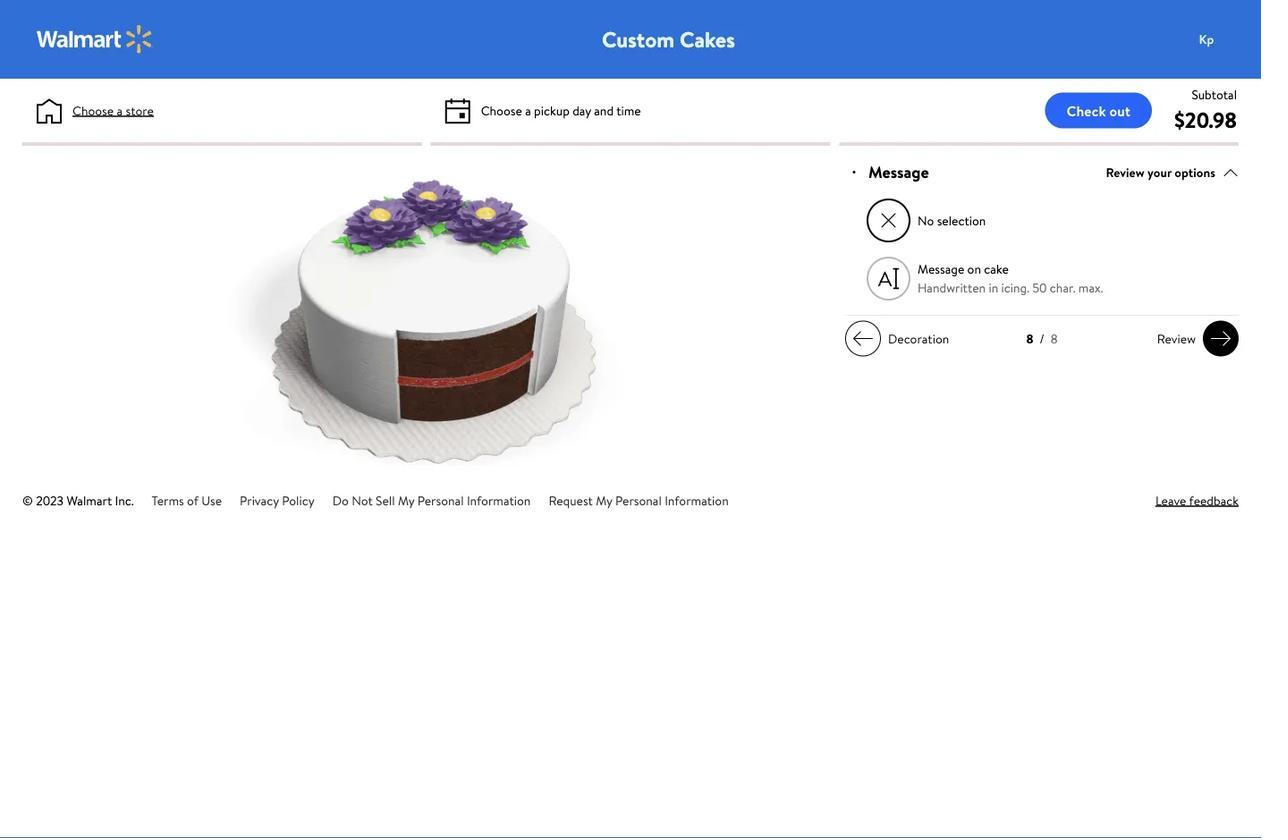 Task type: locate. For each thing, give the bounding box(es) containing it.
privacy
[[240, 492, 279, 509]]

1 icon for continue arrow image from the left
[[853, 328, 874, 350]]

1 horizontal spatial my
[[596, 492, 613, 509]]

kp button
[[1189, 21, 1261, 57]]

use
[[202, 492, 222, 509]]

1 horizontal spatial a
[[526, 102, 531, 119]]

choose
[[72, 102, 114, 119], [481, 102, 523, 119]]

a left "store"
[[117, 102, 123, 119]]

store
[[126, 102, 154, 119]]

privacy policy
[[240, 492, 315, 509]]

2 my from the left
[[596, 492, 613, 509]]

choose left the pickup at left
[[481, 102, 523, 119]]

options
[[1175, 163, 1216, 181]]

my right sell
[[398, 492, 415, 509]]

message inside "message on cake handwritten in icing. 50 char. max."
[[918, 261, 965, 278]]

0 horizontal spatial personal
[[418, 492, 464, 509]]

1 information from the left
[[467, 492, 531, 509]]

icon for continue arrow image inside the 'review' link
[[1211, 328, 1232, 350]]

2 information from the left
[[665, 492, 729, 509]]

1 vertical spatial message
[[918, 261, 965, 278]]

0 horizontal spatial my
[[398, 492, 415, 509]]

1 my from the left
[[398, 492, 415, 509]]

kp
[[1200, 30, 1215, 48]]

choose for choose a store
[[72, 102, 114, 119]]

0 vertical spatial message
[[869, 161, 930, 184]]

1 horizontal spatial choose
[[481, 102, 523, 119]]

personal right sell
[[418, 492, 464, 509]]

no selection
[[918, 212, 987, 229]]

1 horizontal spatial icon for continue arrow image
[[1211, 328, 1232, 350]]

do not sell my personal information
[[333, 492, 531, 509]]

message up handwritten
[[918, 261, 965, 278]]

my
[[398, 492, 415, 509], [596, 492, 613, 509]]

your
[[1148, 163, 1172, 181]]

1 vertical spatial review
[[1158, 330, 1197, 347]]

policy
[[282, 492, 315, 509]]

leave
[[1156, 492, 1187, 509]]

8 right /
[[1051, 330, 1058, 348]]

1 horizontal spatial information
[[665, 492, 729, 509]]

on
[[968, 261, 982, 278]]

2 choose from the left
[[481, 102, 523, 119]]

information
[[467, 492, 531, 509], [665, 492, 729, 509]]

max.
[[1079, 279, 1104, 297]]

review for review your options
[[1107, 163, 1145, 181]]

leave feedback
[[1156, 492, 1240, 509]]

0 vertical spatial review
[[1107, 163, 1145, 181]]

0 horizontal spatial a
[[117, 102, 123, 119]]

2 personal from the left
[[616, 492, 662, 509]]

choose a store
[[72, 102, 154, 119]]

choose a pickup day and time
[[481, 102, 641, 119]]

1 personal from the left
[[418, 492, 464, 509]]

a
[[117, 102, 123, 119], [526, 102, 531, 119]]

and
[[595, 102, 614, 119]]

0 horizontal spatial review
[[1107, 163, 1145, 181]]

review your options
[[1107, 163, 1216, 181]]

walmart
[[67, 492, 112, 509]]

pickup
[[534, 102, 570, 119]]

1 horizontal spatial 8
[[1051, 330, 1058, 348]]

no
[[918, 212, 935, 229]]

a for store
[[117, 102, 123, 119]]

check out
[[1067, 101, 1131, 120]]

icon for continue arrow image
[[853, 328, 874, 350], [1211, 328, 1232, 350]]

subtotal $20.98
[[1175, 85, 1238, 135]]

my right request
[[596, 492, 613, 509]]

1 a from the left
[[117, 102, 123, 119]]

8 / 8
[[1027, 330, 1058, 348]]

2 icon for continue arrow image from the left
[[1211, 328, 1232, 350]]

choose left "store"
[[72, 102, 114, 119]]

message for message
[[869, 161, 930, 184]]

message up remove icon
[[869, 161, 930, 184]]

0 horizontal spatial information
[[467, 492, 531, 509]]

request my personal information
[[549, 492, 729, 509]]

a for pickup
[[526, 102, 531, 119]]

8 left /
[[1027, 330, 1034, 348]]

1 choose from the left
[[72, 102, 114, 119]]

a left the pickup at left
[[526, 102, 531, 119]]

custom cakes
[[602, 24, 736, 54]]

message
[[869, 161, 930, 184], [918, 261, 965, 278]]

2 a from the left
[[526, 102, 531, 119]]

0 horizontal spatial 8
[[1027, 330, 1034, 348]]

char.
[[1051, 279, 1076, 297]]

©
[[22, 492, 33, 509]]

terms of use
[[152, 492, 222, 509]]

0 horizontal spatial choose
[[72, 102, 114, 119]]

decoration link
[[846, 321, 957, 357]]

0 horizontal spatial icon for continue arrow image
[[853, 328, 874, 350]]

cakes
[[680, 24, 736, 54]]

review
[[1107, 163, 1145, 181], [1158, 330, 1197, 347]]

choose for choose a pickup day and time
[[481, 102, 523, 119]]

do not sell my personal information link
[[333, 492, 531, 509]]

personal right request
[[616, 492, 662, 509]]

8
[[1027, 330, 1034, 348], [1051, 330, 1058, 348]]

1 horizontal spatial personal
[[616, 492, 662, 509]]

selection
[[938, 212, 987, 229]]

1 horizontal spatial review
[[1158, 330, 1197, 347]]

review for review
[[1158, 330, 1197, 347]]

$20.98
[[1175, 105, 1238, 135]]

of
[[187, 492, 199, 509]]

personal
[[418, 492, 464, 509], [616, 492, 662, 509]]

inc.
[[115, 492, 134, 509]]

decoration
[[889, 330, 950, 347]]



Task type: describe. For each thing, give the bounding box(es) containing it.
1 8 from the left
[[1027, 330, 1034, 348]]

up arrow image
[[1223, 164, 1240, 180]]

out
[[1110, 101, 1131, 120]]

check
[[1067, 101, 1107, 120]]

leave feedback button
[[1156, 491, 1240, 510]]

review link
[[1151, 321, 1240, 357]]

check out button
[[1046, 93, 1153, 128]]

50
[[1033, 279, 1048, 297]]

cake
[[985, 261, 1009, 278]]

message for message on cake handwritten in icing. 50 char. max.
[[918, 261, 965, 278]]

sell
[[376, 492, 395, 509]]

review your options element
[[1107, 163, 1216, 182]]

handwritten
[[918, 279, 986, 297]]

review your options link
[[1107, 160, 1240, 185]]

back to walmart.com image
[[37, 25, 153, 54]]

request my personal information link
[[549, 492, 729, 509]]

do
[[333, 492, 349, 509]]

not
[[352, 492, 373, 509]]

terms of use link
[[152, 492, 222, 509]]

© 2023 walmart inc.
[[22, 492, 134, 509]]

custom
[[602, 24, 675, 54]]

time
[[617, 102, 641, 119]]

in
[[989, 279, 999, 297]]

/
[[1040, 330, 1045, 348]]

2 8 from the left
[[1051, 330, 1058, 348]]

message on cake handwritten in icing. 50 char. max.
[[918, 261, 1104, 297]]

choose a store link
[[72, 101, 154, 120]]

day
[[573, 102, 592, 119]]

remove image
[[879, 211, 899, 231]]

feedback
[[1190, 492, 1240, 509]]

privacy policy link
[[240, 492, 315, 509]]

terms
[[152, 492, 184, 509]]

2023
[[36, 492, 64, 509]]

request
[[549, 492, 593, 509]]

icing.
[[1002, 279, 1030, 297]]

subtotal
[[1192, 85, 1238, 103]]

icon for continue arrow image inside decoration link
[[853, 328, 874, 350]]



Task type: vqa. For each thing, say whether or not it's contained in the screenshot.
PRIVACY
yes



